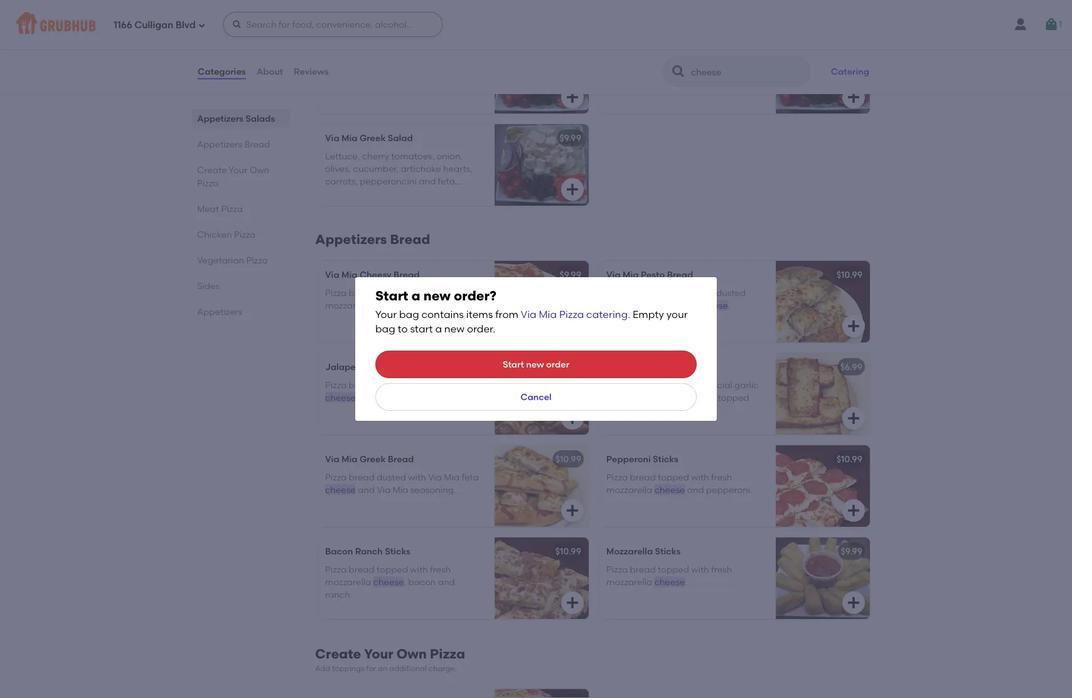 Task type: vqa. For each thing, say whether or not it's contained in the screenshot.
Home button
no



Task type: locate. For each thing, give the bounding box(es) containing it.
carrots,
[[325, 176, 358, 187]]

artichoke inside the "lettuce, cherry tomatoes, onion, olives, cucumber, artichoke hearts, carrots, pepperoncini and feta ."
[[401, 163, 441, 174]]

bread, inside pizza bread, topped with mozarella cheese and sliced jalapeno peppers.
[[349, 380, 377, 390]]

0 horizontal spatial feta
[[438, 176, 455, 187]]

appetizers bread inside appetizers bread tab
[[197, 139, 270, 149]]

bread for via mia cheesy bread
[[349, 287, 375, 298]]

via mia pesto bread
[[607, 270, 693, 280]]

cheese . up the to
[[373, 300, 406, 311]]

appetizers tab
[[197, 305, 285, 318]]

new
[[424, 288, 451, 304], [444, 323, 465, 335], [526, 359, 544, 370]]

0 horizontal spatial cheese .
[[373, 300, 406, 311]]

svg image
[[846, 90, 862, 105], [565, 182, 580, 197], [846, 319, 862, 334], [846, 504, 862, 519], [846, 596, 862, 611]]

bread, down jalapeno sticks
[[349, 380, 377, 390]]

mozzarella for bacon ranch sticks
[[325, 577, 371, 588]]

pizza bread topped with fresh mozzarella for bacon ranch sticks
[[325, 564, 451, 588]]

pepperoncini down cherry
[[360, 176, 417, 187]]

$10.99 for pizza bread dusted with via mia feta cheese and via mia seasoning.
[[556, 454, 581, 465]]

0 vertical spatial dusted
[[716, 287, 746, 298]]

new down contains at the top
[[444, 323, 465, 335]]

1 vertical spatial bag
[[376, 323, 395, 335]]

0 horizontal spatial bread,
[[349, 380, 377, 390]]

via mia greek bread
[[325, 454, 414, 465]]

fresh
[[430, 287, 451, 298], [627, 300, 647, 311], [712, 472, 732, 483], [430, 564, 451, 575], [712, 564, 732, 575]]

mozzarella
[[325, 300, 371, 311], [650, 300, 696, 311], [627, 405, 673, 416], [607, 485, 653, 495], [325, 577, 371, 588], [607, 577, 653, 588]]

tomatoes,
[[643, 58, 687, 69], [391, 151, 435, 161]]

1 horizontal spatial cucumber,
[[709, 71, 754, 82]]

feta
[[438, 176, 455, 187], [462, 472, 479, 483]]

2 carrots. from the left
[[685, 84, 717, 94]]

$10.99
[[837, 270, 863, 280], [556, 362, 581, 373], [556, 454, 581, 465], [837, 454, 863, 465], [556, 547, 581, 557]]

0 vertical spatial hearts,
[[649, 71, 678, 82]]

1 vertical spatial feta
[[462, 472, 479, 483]]

jalapeno
[[404, 393, 441, 403]]

new up contains at the top
[[424, 288, 451, 304]]

topped up sliced
[[379, 380, 410, 390]]

olives, inside ", olives, pepperoncini and carrots."
[[360, 71, 386, 82]]

your for create your own pizza add toppings for an additional charge.
[[364, 647, 394, 663]]

own for create your own pizza
[[250, 165, 269, 175]]

1 vertical spatial appetizers bread
[[315, 232, 430, 248]]

0 vertical spatial lettuce,
[[607, 58, 641, 69]]

via inside "1/2 loaf french bread. special garlic sauce and via mia spices, topped with mozzarella"
[[653, 393, 667, 403]]

cherry
[[362, 151, 389, 161]]

appetizers up via mia cheesy bread
[[315, 232, 387, 248]]

mozzarella for via mia cheesy bread
[[325, 300, 371, 311]]

1 horizontal spatial dusted
[[716, 287, 746, 298]]

a down contains at the top
[[435, 323, 442, 335]]

new inside start new order button
[[526, 359, 544, 370]]

cheesy
[[360, 270, 392, 280]]

pizza bread topped with fresh mozzarella down the ranch
[[325, 564, 451, 588]]

1 carrots. from the left
[[325, 84, 358, 94]]

2 greek from the top
[[360, 454, 386, 465]]

artichoke inside , artichoke hearts, olives, cucumber, pepperoncini and carrots.
[[607, 71, 647, 82]]

0 horizontal spatial carrots.
[[325, 84, 358, 94]]

appetizers bread down appetizers salads
[[197, 139, 270, 149]]

own inside "create your own pizza"
[[250, 165, 269, 175]]

artichoke
[[607, 71, 647, 82], [401, 163, 441, 174]]

with inside pizza bread dusted with via mia feta cheese and via mia seasoning.
[[408, 472, 426, 483]]

and inside pizza bread dusted with via mia feta cheese and via mia seasoning.
[[358, 485, 375, 495]]

1 horizontal spatial tomatoes,
[[643, 58, 687, 69]]

bread up pesto
[[667, 270, 693, 280]]

1 horizontal spatial bread,
[[630, 287, 658, 298]]

categories
[[198, 66, 246, 77]]

1 vertical spatial greek
[[360, 454, 386, 465]]

create inside "create your own pizza"
[[197, 165, 227, 175]]

. for via mia cheesy bread
[[404, 300, 406, 311]]

items
[[466, 309, 493, 321]]

pizza bread topped with fresh mozzarella down mozzarella sticks
[[607, 564, 732, 588]]

0 horizontal spatial start
[[376, 288, 409, 304]]

hearts,
[[649, 71, 678, 82], [443, 163, 473, 174]]

olives, down chef
[[360, 71, 386, 82]]

0 horizontal spatial appetizers bread
[[197, 139, 270, 149]]

with inside "1/2 loaf french bread. special garlic sauce and via mia spices, topped with mozzarella"
[[607, 405, 624, 416]]

0 horizontal spatial bag
[[376, 323, 395, 335]]

hearts, down the lettuce, tomatoes, cheese on the right
[[649, 71, 678, 82]]

bread
[[245, 139, 270, 149], [390, 232, 430, 248], [394, 270, 420, 280], [667, 270, 693, 280], [388, 454, 414, 465]]

bread down via mia greek bread
[[349, 472, 375, 483]]

1 horizontal spatial lettuce,
[[607, 58, 641, 69]]

svg image for pesto
[[846, 319, 862, 334]]

cheese . down sauce,
[[698, 300, 730, 311]]

greek up pizza bread dusted with via mia feta cheese and via mia seasoning.
[[360, 454, 386, 465]]

carrots. down reviews
[[325, 84, 358, 94]]

appetizers up appetizers bread tab
[[197, 113, 244, 124]]

bacon
[[325, 547, 353, 557]]

0 vertical spatial start
[[376, 288, 409, 304]]

cucumber,
[[709, 71, 754, 82], [353, 163, 399, 174]]

, for cucumber,
[[720, 58, 722, 69]]

pizza inside "create your own pizza"
[[197, 178, 219, 188]]

1 horizontal spatial olives,
[[360, 71, 386, 82]]

bread, for fresh
[[630, 287, 658, 298]]

lettuce, for lettuce, tomatoes, cheese
[[607, 58, 641, 69]]

fresh for via mia cheesy bread
[[430, 287, 451, 298]]

1166
[[114, 20, 132, 31]]

create your own pizza
[[197, 165, 269, 188]]

0 vertical spatial tomatoes,
[[643, 58, 687, 69]]

additional
[[389, 664, 427, 673]]

pizza inside pizza bread dusted with via mia feta cheese and via mia seasoning.
[[325, 472, 347, 483]]

1 vertical spatial pepperoncini
[[607, 84, 663, 94]]

a inside the empty your bag to start a new order.
[[435, 323, 442, 335]]

$9.99 for chef
[[560, 40, 581, 51]]

salad right chef
[[383, 40, 408, 51]]

hearts, down the onion,
[[443, 163, 473, 174]]

1 horizontal spatial hearts,
[[649, 71, 678, 82]]

sticks right 'mozzarella'
[[655, 547, 681, 557]]

sticks right pepperoni
[[653, 454, 679, 465]]

bread down pepperoni sticks
[[630, 472, 656, 483]]

2 horizontal spatial cheese .
[[698, 300, 730, 311]]

cheese up the to
[[373, 300, 404, 311]]

bag up the to
[[399, 309, 419, 321]]

pizza bread topped with fresh mozzarella for via mia cheesy bread
[[325, 287, 451, 311]]

1 horizontal spatial own
[[397, 647, 427, 663]]

cheese down via mia greek bread
[[325, 485, 356, 495]]

, artichoke hearts, olives, cucumber, pepperoncini and carrots.
[[607, 58, 754, 94]]

hearts, inside the "lettuce, cherry tomatoes, onion, olives, cucumber, artichoke hearts, carrots, pepperoncini and feta ."
[[443, 163, 473, 174]]

,
[[720, 58, 722, 69], [356, 71, 358, 82], [404, 577, 406, 588]]

0 vertical spatial cucumber,
[[709, 71, 754, 82]]

about
[[257, 66, 283, 77]]

about button
[[256, 49, 284, 94]]

topped down garlic
[[718, 393, 749, 403]]

0 vertical spatial feta
[[438, 176, 455, 187]]

special
[[701, 380, 733, 390]]

artichoke down the lettuce, tomatoes, cheese on the right
[[607, 71, 647, 82]]

topped down cheesy
[[377, 287, 408, 298]]

1 horizontal spatial create
[[315, 647, 361, 663]]

2 vertical spatial ,
[[404, 577, 406, 588]]

and inside pizza bread, topped with mozarella cheese and sliced jalapeno peppers.
[[358, 393, 375, 403]]

mia
[[342, 40, 358, 51], [623, 40, 639, 51], [342, 133, 358, 143], [342, 270, 358, 280], [623, 270, 639, 280], [539, 309, 557, 321], [669, 393, 685, 403], [342, 454, 358, 465], [444, 472, 460, 483], [393, 485, 408, 495]]

cheese inside pizza bread dusted with via mia feta cheese and via mia seasoning.
[[325, 485, 356, 495]]

1 horizontal spatial ,
[[404, 577, 406, 588]]

via
[[325, 40, 340, 51], [607, 40, 621, 51], [325, 133, 340, 143], [325, 270, 340, 280], [607, 270, 621, 280], [521, 309, 537, 321], [653, 393, 667, 403], [325, 454, 340, 465], [428, 472, 442, 483], [377, 485, 391, 495]]

pepperoni
[[607, 454, 651, 465]]

salad for via mia greek salad
[[388, 133, 413, 143]]

, down via mia chef salad
[[356, 71, 358, 82]]

lettuce, cherry tomatoes, onion, olives, cucumber, artichoke hearts, carrots, pepperoncini and feta .
[[325, 151, 473, 199]]

$9.99
[[560, 40, 581, 51], [560, 133, 581, 143], [560, 270, 581, 280], [841, 547, 863, 557]]

bread for via mia cheesy bread
[[394, 270, 420, 280]]

own
[[250, 165, 269, 175], [397, 647, 427, 663]]

1 vertical spatial start
[[503, 359, 524, 370]]

sides
[[197, 281, 220, 291]]

mozzarella down french in the bottom right of the page
[[627, 405, 673, 416]]

own up additional
[[397, 647, 427, 663]]

ranch
[[355, 547, 383, 557]]

and inside , artichoke hearts, olives, cucumber, pepperoncini and carrots.
[[666, 84, 682, 94]]

pepperoncini down the lettuce, tomatoes, cheese on the right
[[607, 84, 663, 94]]

bread.
[[671, 380, 699, 390]]

$10.99 for cheese .
[[837, 270, 863, 280]]

and
[[447, 71, 464, 82], [666, 84, 682, 94], [419, 176, 436, 187], [358, 393, 375, 403], [635, 393, 651, 403], [358, 485, 375, 495], [687, 485, 704, 495], [438, 577, 455, 588]]

your down cheesy
[[376, 309, 397, 321]]

cheese left bacon
[[373, 577, 404, 588]]

appetizers
[[197, 113, 244, 124], [197, 139, 242, 149], [315, 232, 387, 248], [197, 306, 242, 317]]

bread down salads
[[245, 139, 270, 149]]

mozzarella up ranch. at the left bottom of the page
[[325, 577, 371, 588]]

1 vertical spatial a
[[435, 323, 442, 335]]

mozzarella down via mia cheesy bread
[[325, 300, 371, 311]]

a
[[412, 288, 421, 304], [435, 323, 442, 335]]

carrots.
[[325, 84, 358, 94], [685, 84, 717, 94]]

appetizers inside appetizers bread tab
[[197, 139, 242, 149]]

own inside create your own pizza add toppings for an additional charge.
[[397, 647, 427, 663]]

svg image for via mia cheesy bread image
[[565, 319, 580, 334]]

lettuce, tomatoes, cheese
[[607, 58, 720, 69]]

your up the an in the bottom of the page
[[364, 647, 394, 663]]

pizza bread topped with fresh mozzarella down cheesy
[[325, 287, 451, 311]]

pepperoni sticks image
[[776, 446, 870, 527]]

1 vertical spatial cucumber,
[[353, 163, 399, 174]]

pizza down via mia greek bread
[[325, 472, 347, 483]]

pizza inside pizza bread, topped with mozarella cheese and sliced jalapeno peppers.
[[325, 380, 347, 390]]

a up start
[[412, 288, 421, 304]]

fresh for mozzarella sticks
[[712, 564, 732, 575]]

1 vertical spatial own
[[397, 647, 427, 663]]

your for create your own pizza
[[229, 165, 248, 175]]

0 horizontal spatial olives,
[[325, 163, 351, 174]]

new left 'order'
[[526, 359, 544, 370]]

topped for pepperoni sticks
[[658, 472, 689, 483]]

Search Via Mia Pizza search field
[[690, 66, 786, 78]]

main navigation navigation
[[0, 0, 1073, 49]]

pizza bread topped with fresh mozzarella down pepperoni sticks
[[607, 472, 732, 495]]

create for create your own pizza add toppings for an additional charge.
[[315, 647, 361, 663]]

2 vertical spatial pepperoncini
[[360, 176, 417, 187]]

cucumber, inside , artichoke hearts, olives, cucumber, pepperoncini and carrots.
[[709, 71, 754, 82]]

catering
[[587, 309, 628, 321]]

0 horizontal spatial create
[[197, 165, 227, 175]]

1 horizontal spatial carrots.
[[685, 84, 717, 94]]

own down appetizers bread tab
[[250, 165, 269, 175]]

1 vertical spatial artichoke
[[401, 163, 441, 174]]

cheese
[[689, 58, 720, 69], [325, 71, 356, 82], [373, 300, 404, 311], [698, 300, 728, 311], [325, 393, 356, 403], [675, 405, 705, 416], [325, 485, 356, 495], [655, 485, 685, 495], [373, 577, 404, 588], [655, 577, 685, 588]]

lettuce, inside the "lettuce, cherry tomatoes, onion, olives, cucumber, artichoke hearts, carrots, pepperoncini and feta ."
[[325, 151, 360, 161]]

appetizers down sides
[[197, 306, 242, 317]]

cucumber, down cherry
[[353, 163, 399, 174]]

0 vertical spatial create
[[197, 165, 227, 175]]

mozzarella down 'mozzarella'
[[607, 577, 653, 588]]

1 greek from the top
[[360, 133, 386, 143]]

, left bacon
[[404, 577, 406, 588]]

0 horizontal spatial hearts,
[[443, 163, 473, 174]]

, right search icon
[[720, 58, 722, 69]]

cheese pizza image
[[495, 690, 589, 699]]

, inside , artichoke hearts, olives, cucumber, pepperoncini and carrots.
[[720, 58, 722, 69]]

cheese down spices,
[[675, 405, 705, 416]]

. inside the "lettuce, cherry tomatoes, onion, olives, cucumber, artichoke hearts, carrots, pepperoncini and feta ."
[[356, 189, 358, 199]]

, inside ", olives, pepperoncini and carrots."
[[356, 71, 358, 82]]

own for create your own pizza add toppings for an additional charge.
[[397, 647, 427, 663]]

cheese inside pizza bread, topped with mozarella cheese and sliced jalapeno peppers.
[[325, 393, 356, 403]]

salad
[[383, 40, 408, 51], [676, 40, 701, 51], [388, 133, 413, 143]]

1 vertical spatial create
[[315, 647, 361, 663]]

olives, inside , artichoke hearts, olives, cucumber, pepperoncini and carrots.
[[681, 71, 706, 82]]

1 vertical spatial ,
[[356, 71, 358, 82]]

, olives, pepperoncini and carrots.
[[325, 71, 464, 94]]

pizza up charge.
[[430, 647, 465, 663]]

0 horizontal spatial a
[[412, 288, 421, 304]]

appetizers bread tab
[[197, 138, 285, 151]]

svg image for bacon ranch sticks "image" at the bottom of page
[[565, 596, 580, 611]]

salad up search icon
[[676, 40, 701, 51]]

0 horizontal spatial ,
[[356, 71, 358, 82]]

tomatoes, left the onion,
[[391, 151, 435, 161]]

toppings
[[332, 664, 365, 673]]

olives, up carrots,
[[325, 163, 351, 174]]

1 horizontal spatial start
[[503, 359, 524, 370]]

pizza bread topped with fresh mozzarella
[[325, 287, 451, 311], [607, 472, 732, 495], [325, 564, 451, 588], [607, 564, 732, 588]]

create for create your own pizza
[[197, 165, 227, 175]]

topped for bacon ranch sticks
[[377, 564, 408, 575]]

cheese down jalapeno
[[325, 393, 356, 403]]

cheese . for via mia pesto bread
[[698, 300, 730, 311]]

1 horizontal spatial appetizers bread
[[315, 232, 430, 248]]

pizza down bacon
[[325, 564, 347, 575]]

0 horizontal spatial artichoke
[[401, 163, 441, 174]]

and inside "1/2 loaf french bread. special garlic sauce and via mia spices, topped with mozzarella"
[[635, 393, 651, 403]]

greek for bread
[[360, 454, 386, 465]]

artichoke down the onion,
[[401, 163, 441, 174]]

lettuce, down via mia garden salad
[[607, 58, 641, 69]]

pepperoncini inside the "lettuce, cherry tomatoes, onion, olives, cucumber, artichoke hearts, carrots, pepperoncini and feta ."
[[360, 176, 417, 187]]

new inside the empty your bag to start a new order.
[[444, 323, 465, 335]]

pizza bread topped with fresh mozzarella for mozzarella sticks
[[607, 564, 732, 588]]

2 vertical spatial your
[[364, 647, 394, 663]]

mia left chef
[[342, 40, 358, 51]]

greek for salad
[[360, 133, 386, 143]]

start for start a new order?
[[376, 288, 409, 304]]

carrots. down search icon
[[685, 84, 717, 94]]

0 horizontal spatial tomatoes,
[[391, 151, 435, 161]]

carrots. inside , artichoke hearts, olives, cucumber, pepperoncini and carrots.
[[685, 84, 717, 94]]

reviews button
[[293, 49, 330, 94]]

via mia greek salad image
[[495, 124, 589, 206]]

bag inside the empty your bag to start a new order.
[[376, 323, 395, 335]]

your inside create your own pizza add toppings for an additional charge.
[[364, 647, 394, 663]]

cucumber, right search icon
[[709, 71, 754, 82]]

0 vertical spatial appetizers bread
[[197, 139, 270, 149]]

meat pizza tab
[[197, 202, 285, 215]]

1 horizontal spatial bag
[[399, 309, 419, 321]]

an
[[378, 664, 388, 673]]

0 horizontal spatial own
[[250, 165, 269, 175]]

0 vertical spatial bread,
[[630, 287, 658, 298]]

bread inside appetizers bread tab
[[245, 139, 270, 149]]

0 vertical spatial own
[[250, 165, 269, 175]]

bread down bacon ranch sticks
[[349, 564, 375, 575]]

start inside button
[[503, 359, 524, 370]]

svg image
[[1044, 17, 1059, 32], [232, 19, 242, 30], [198, 22, 206, 29], [565, 90, 580, 105], [565, 319, 580, 334], [565, 411, 580, 426], [846, 411, 862, 426], [565, 504, 580, 519], [565, 596, 580, 611]]

and inside the "lettuce, cherry tomatoes, onion, olives, cucumber, artichoke hearts, carrots, pepperoncini and feta ."
[[419, 176, 436, 187]]

bread, down via mia pesto bread
[[630, 287, 658, 298]]

1 vertical spatial hearts,
[[443, 163, 473, 174]]

1 vertical spatial tomatoes,
[[391, 151, 435, 161]]

0 vertical spatial ,
[[720, 58, 722, 69]]

topped down mozzarella sticks
[[658, 564, 689, 575]]

salad up cherry
[[388, 133, 413, 143]]

bag
[[399, 309, 419, 321], [376, 323, 395, 335]]

mia up pizza bread dusted with via mia feta cheese and via mia seasoning.
[[342, 454, 358, 465]]

reviews
[[294, 66, 329, 77]]

1166 culligan blvd
[[114, 20, 196, 31]]

1 horizontal spatial artichoke
[[607, 71, 647, 82]]

0 horizontal spatial cucumber,
[[353, 163, 399, 174]]

$9.99 for greek
[[560, 133, 581, 143]]

olives, down the lettuce, tomatoes, cheese on the right
[[681, 71, 706, 82]]

0 vertical spatial greek
[[360, 133, 386, 143]]

0 vertical spatial pepperoncini
[[388, 71, 445, 82]]

add
[[315, 664, 331, 673]]

2 horizontal spatial olives,
[[681, 71, 706, 82]]

mia inside "1/2 loaf french bread. special garlic sauce and via mia spices, topped with mozzarella"
[[669, 393, 685, 403]]

garden
[[641, 40, 674, 51]]

appetizers salads tab
[[197, 112, 285, 125]]

2 horizontal spatial ,
[[720, 58, 722, 69]]

mia down bread.
[[669, 393, 685, 403]]

. for via mia pesto bread
[[728, 300, 730, 311]]

0 vertical spatial artichoke
[[607, 71, 647, 82]]

1 horizontal spatial a
[[435, 323, 442, 335]]

french
[[640, 380, 669, 390]]

svg image for via mia greek bread image
[[565, 504, 580, 519]]

cancel
[[521, 392, 552, 403]]

1 vertical spatial bread,
[[349, 380, 377, 390]]

1 vertical spatial your
[[376, 309, 397, 321]]

1 horizontal spatial feta
[[462, 472, 479, 483]]

cheese .
[[373, 300, 406, 311], [698, 300, 730, 311], [655, 577, 688, 588]]

create up toppings
[[315, 647, 361, 663]]

2 vertical spatial new
[[526, 359, 544, 370]]

start new order
[[503, 359, 570, 370]]

1 vertical spatial dusted
[[377, 472, 406, 483]]

mozzarella down pepperoni
[[607, 485, 653, 495]]

cucumber, inside the "lettuce, cherry tomatoes, onion, olives, cucumber, artichoke hearts, carrots, pepperoncini and feta ."
[[353, 163, 399, 174]]

lettuce, up carrots,
[[325, 151, 360, 161]]

1 horizontal spatial cheese .
[[655, 577, 688, 588]]

mia left garden
[[623, 40, 639, 51]]

start up cancel
[[503, 359, 524, 370]]

0 vertical spatial your
[[229, 165, 248, 175]]

topped up , bacon and ranch.
[[377, 564, 408, 575]]

bread up pizza bread dusted with via mia feta cheese and via mia seasoning.
[[388, 454, 414, 465]]

and inside , bacon and ranch.
[[438, 577, 455, 588]]

0 horizontal spatial dusted
[[377, 472, 406, 483]]

pepperoncini down via mia chef salad
[[388, 71, 445, 82]]

bread, inside pizza bread, pesto sauce, dusted with fresh mozzarella
[[630, 287, 658, 298]]

start a new order?
[[376, 288, 497, 304]]

bacon
[[408, 577, 436, 588]]

your
[[229, 165, 248, 175], [376, 309, 397, 321], [364, 647, 394, 663]]

.
[[356, 189, 358, 199], [404, 300, 406, 311], [728, 300, 730, 311], [628, 309, 631, 321], [685, 577, 688, 588]]

search icon image
[[671, 64, 686, 79]]

bread down mozzarella sticks
[[630, 564, 656, 575]]

1 vertical spatial lettuce,
[[325, 151, 360, 161]]

your inside "create your own pizza"
[[229, 165, 248, 175]]

1 vertical spatial new
[[444, 323, 465, 335]]

chicken pizza
[[197, 229, 256, 240]]

create inside create your own pizza add toppings for an additional charge.
[[315, 647, 361, 663]]

dusted right sauce,
[[716, 287, 746, 298]]

appetizers bread up via mia cheesy bread
[[315, 232, 430, 248]]

vegetarian pizza tab
[[197, 254, 285, 267]]

bread for bacon ranch sticks
[[349, 564, 375, 575]]

0 horizontal spatial lettuce,
[[325, 151, 360, 161]]

tomatoes, down garden
[[643, 58, 687, 69]]

chef
[[360, 40, 381, 51]]

pizza up meat
[[197, 178, 219, 188]]

pizza up catering
[[607, 287, 628, 298]]



Task type: describe. For each thing, give the bounding box(es) containing it.
svg image for jalapeno sticks image
[[565, 411, 580, 426]]

topped for mozzarella sticks
[[658, 564, 689, 575]]

create your own pizza tab
[[197, 163, 285, 190]]

peppers.
[[444, 393, 481, 403]]

. for mozzarella sticks
[[685, 577, 688, 588]]

fresh inside pizza bread, pesto sauce, dusted with fresh mozzarella
[[627, 300, 647, 311]]

start
[[410, 323, 433, 335]]

empty
[[633, 309, 664, 321]]

feta inside pizza bread dusted with via mia feta cheese and via mia seasoning.
[[462, 472, 479, 483]]

spices,
[[687, 393, 716, 403]]

pizza down via mia cheesy bread
[[325, 287, 347, 298]]

pizza inside create your own pizza add toppings for an additional charge.
[[430, 647, 465, 663]]

sauce
[[607, 393, 632, 403]]

salad for via mia chef salad
[[383, 40, 408, 51]]

0 vertical spatial bag
[[399, 309, 419, 321]]

mia left pesto
[[623, 270, 639, 280]]

hearts, inside , artichoke hearts, olives, cucumber, pepperoncini and carrots.
[[649, 71, 678, 82]]

meat
[[197, 203, 219, 214]]

pepperoni.
[[707, 485, 753, 495]]

to
[[398, 323, 408, 335]]

1/2
[[607, 380, 619, 390]]

your bag contains items from via mia pizza catering .
[[376, 309, 631, 321]]

pepperoni sticks
[[607, 454, 679, 465]]

pizza up vegetarian pizza tab on the left of page
[[234, 229, 256, 240]]

garlic bread image
[[776, 354, 870, 435]]

sticks for mozzarella sticks
[[655, 547, 681, 557]]

0 vertical spatial a
[[412, 288, 421, 304]]

charge.
[[429, 664, 457, 673]]

pepperoncini inside , artichoke hearts, olives, cucumber, pepperoncini and carrots.
[[607, 84, 663, 94]]

create your own pizza add toppings for an additional charge.
[[315, 647, 465, 673]]

salads
[[246, 113, 275, 124]]

for
[[366, 664, 376, 673]]

catering
[[831, 66, 870, 77]]

ranch.
[[325, 590, 352, 601]]

pizza down chicken pizza tab
[[246, 255, 268, 266]]

your
[[667, 309, 688, 321]]

$10.99 for pizza bread, topped with mozarella cheese and sliced jalapeno peppers.
[[556, 362, 581, 373]]

cheese . for mozzarella sticks
[[655, 577, 688, 588]]

mozzarella for mozzarella sticks
[[607, 577, 653, 588]]

topped inside pizza bread, topped with mozarella cheese and sliced jalapeno peppers.
[[379, 380, 410, 390]]

svg image for the garlic bread image
[[846, 411, 862, 426]]

dusted inside pizza bread dusted with via mia feta cheese and via mia seasoning.
[[377, 472, 406, 483]]

appetizers inside appetizers salads tab
[[197, 113, 244, 124]]

sauce,
[[686, 287, 714, 298]]

cheese right search icon
[[689, 58, 720, 69]]

from
[[496, 309, 519, 321]]

via mia chef salad image
[[495, 32, 589, 114]]

jalapeno sticks image
[[495, 354, 589, 435]]

seasoning.
[[410, 485, 456, 495]]

catering button
[[826, 58, 875, 85]]

olives, inside the "lettuce, cherry tomatoes, onion, olives, cucumber, artichoke hearts, carrots, pepperoncini and feta ."
[[325, 163, 351, 174]]

mia right from
[[539, 309, 557, 321]]

sides tab
[[197, 279, 285, 293]]

cancel button
[[376, 384, 697, 411]]

fresh for bacon ranch sticks
[[430, 564, 451, 575]]

mozzarella
[[607, 547, 653, 557]]

$10.99 for cheese and pepperoni.
[[837, 454, 863, 465]]

mozzarella for pepperoni sticks
[[607, 485, 653, 495]]

fresh for pepperoni sticks
[[712, 472, 732, 483]]

pesto
[[641, 270, 665, 280]]

dusted inside pizza bread, pesto sauce, dusted with fresh mozzarella
[[716, 287, 746, 298]]

via mia pesto bread image
[[776, 261, 870, 343]]

$9.99 for cheesy
[[560, 270, 581, 280]]

pizza bread, topped with mozarella cheese and sliced jalapeno peppers.
[[325, 380, 481, 403]]

chicken pizza tab
[[197, 228, 285, 241]]

with inside pizza bread, topped with mozarella cheese and sliced jalapeno peppers.
[[413, 380, 430, 390]]

cheese and pepperoni.
[[655, 485, 753, 495]]

via mia greek salad
[[325, 133, 413, 143]]

via mia chef salad
[[325, 40, 408, 51]]

garlic
[[735, 380, 759, 390]]

sliced
[[377, 393, 402, 403]]

empty your bag to start a new order.
[[376, 309, 688, 335]]

appetizers salads
[[197, 113, 275, 124]]

onion,
[[437, 151, 463, 161]]

start for start new order
[[503, 359, 524, 370]]

feta inside the "lettuce, cherry tomatoes, onion, olives, cucumber, artichoke hearts, carrots, pepperoncini and feta ."
[[438, 176, 455, 187]]

, bacon and ranch.
[[325, 577, 455, 601]]

loaf
[[621, 380, 638, 390]]

1 button
[[1044, 13, 1063, 36]]

pizza down pepperoni
[[607, 472, 628, 483]]

svg image for greek
[[565, 182, 580, 197]]

cheese down sauce,
[[698, 300, 728, 311]]

culligan
[[134, 20, 173, 31]]

mia up carrots,
[[342, 133, 358, 143]]

salad for via mia garden salad
[[676, 40, 701, 51]]

jalapeno sticks
[[325, 362, 394, 373]]

bacon ranch sticks
[[325, 547, 411, 557]]

pizza right meat
[[221, 203, 243, 214]]

mozzarella inside pizza bread, pesto sauce, dusted with fresh mozzarella
[[650, 300, 696, 311]]

, for carrots.
[[356, 71, 358, 82]]

pizza bread dusted with via mia feta cheese and via mia seasoning.
[[325, 472, 479, 495]]

categories button
[[197, 49, 247, 94]]

order
[[546, 359, 570, 370]]

svg image inside the 1 button
[[1044, 17, 1059, 32]]

pesto
[[660, 287, 684, 298]]

pepperoncini inside ", olives, pepperoncini and carrots."
[[388, 71, 445, 82]]

cheese down via mia chef salad
[[325, 71, 356, 82]]

$6.99
[[841, 362, 863, 373]]

jalapeno
[[325, 362, 367, 373]]

mozzarella inside "1/2 loaf french bread. special garlic sauce and via mia spices, topped with mozzarella"
[[627, 405, 673, 416]]

, inside , bacon and ranch.
[[404, 577, 406, 588]]

vegetarian
[[197, 255, 244, 266]]

chicken
[[197, 229, 232, 240]]

with inside pizza bread, pesto sauce, dusted with fresh mozzarella
[[607, 300, 624, 311]]

$8.99
[[840, 40, 863, 51]]

cheese down mozzarella sticks
[[655, 577, 685, 588]]

and inside ", olives, pepperoncini and carrots."
[[447, 71, 464, 82]]

1/2 loaf french bread. special garlic sauce and via mia spices, topped with mozzarella
[[607, 380, 759, 416]]

order?
[[454, 288, 497, 304]]

pizza bread, pesto sauce, dusted with fresh mozzarella
[[607, 287, 746, 311]]

svg image for via mia chef salad image
[[565, 90, 580, 105]]

order.
[[467, 323, 496, 335]]

via mia cheesy bread image
[[495, 261, 589, 343]]

bread for mozzarella sticks
[[630, 564, 656, 575]]

pizza bread topped with fresh mozzarella for pepperoni sticks
[[607, 472, 732, 495]]

vegetarian pizza
[[197, 255, 268, 266]]

bread for pepperoni sticks
[[630, 472, 656, 483]]

topped for via mia cheesy bread
[[377, 287, 408, 298]]

carrots. inside ", olives, pepperoncini and carrots."
[[325, 84, 358, 94]]

bacon ranch sticks image
[[495, 538, 589, 620]]

cheese . for via mia cheesy bread
[[373, 300, 406, 311]]

topped inside "1/2 loaf french bread. special garlic sauce and via mia spices, topped with mozzarella"
[[718, 393, 749, 403]]

bread up cheesy
[[390, 232, 430, 248]]

pizza down 'mozzarella'
[[607, 564, 628, 575]]

sticks for pepperoni sticks
[[653, 454, 679, 465]]

mozzarella sticks
[[607, 547, 681, 557]]

via mia garden salad
[[607, 40, 701, 51]]

mia up seasoning.
[[444, 472, 460, 483]]

bread for via mia greek bread
[[388, 454, 414, 465]]

via mia greek bread image
[[495, 446, 589, 527]]

pizza inside pizza bread, pesto sauce, dusted with fresh mozzarella
[[607, 287, 628, 298]]

mozzarella sticks image
[[776, 538, 870, 620]]

sticks right the ranch
[[385, 547, 411, 557]]

pizza left catering
[[559, 309, 584, 321]]

appetizers inside 'appetizers' tab
[[197, 306, 242, 317]]

bread, for and
[[349, 380, 377, 390]]

cheese down pepperoni sticks
[[655, 485, 685, 495]]

1
[[1059, 19, 1063, 30]]

mia left seasoning.
[[393, 485, 408, 495]]

via mia garden salad image
[[776, 32, 870, 114]]

start new order button
[[376, 351, 697, 379]]

blvd
[[176, 20, 196, 31]]

lettuce, for lettuce, cherry tomatoes, onion, olives, cucumber, artichoke hearts, carrots, pepperoncini and feta .
[[325, 151, 360, 161]]

bread inside pizza bread dusted with via mia feta cheese and via mia seasoning.
[[349, 472, 375, 483]]

tomatoes, inside the "lettuce, cherry tomatoes, onion, olives, cucumber, artichoke hearts, carrots, pepperoncini and feta ."
[[391, 151, 435, 161]]

bread for via mia pesto bread
[[667, 270, 693, 280]]

contains
[[422, 309, 464, 321]]

0 vertical spatial new
[[424, 288, 451, 304]]

via mia cheesy bread
[[325, 270, 420, 280]]

svg image for garden
[[846, 90, 862, 105]]

mia left cheesy
[[342, 270, 358, 280]]

mozarella
[[432, 380, 474, 390]]

meat pizza
[[197, 203, 243, 214]]

sticks for jalapeno sticks
[[369, 362, 394, 373]]



